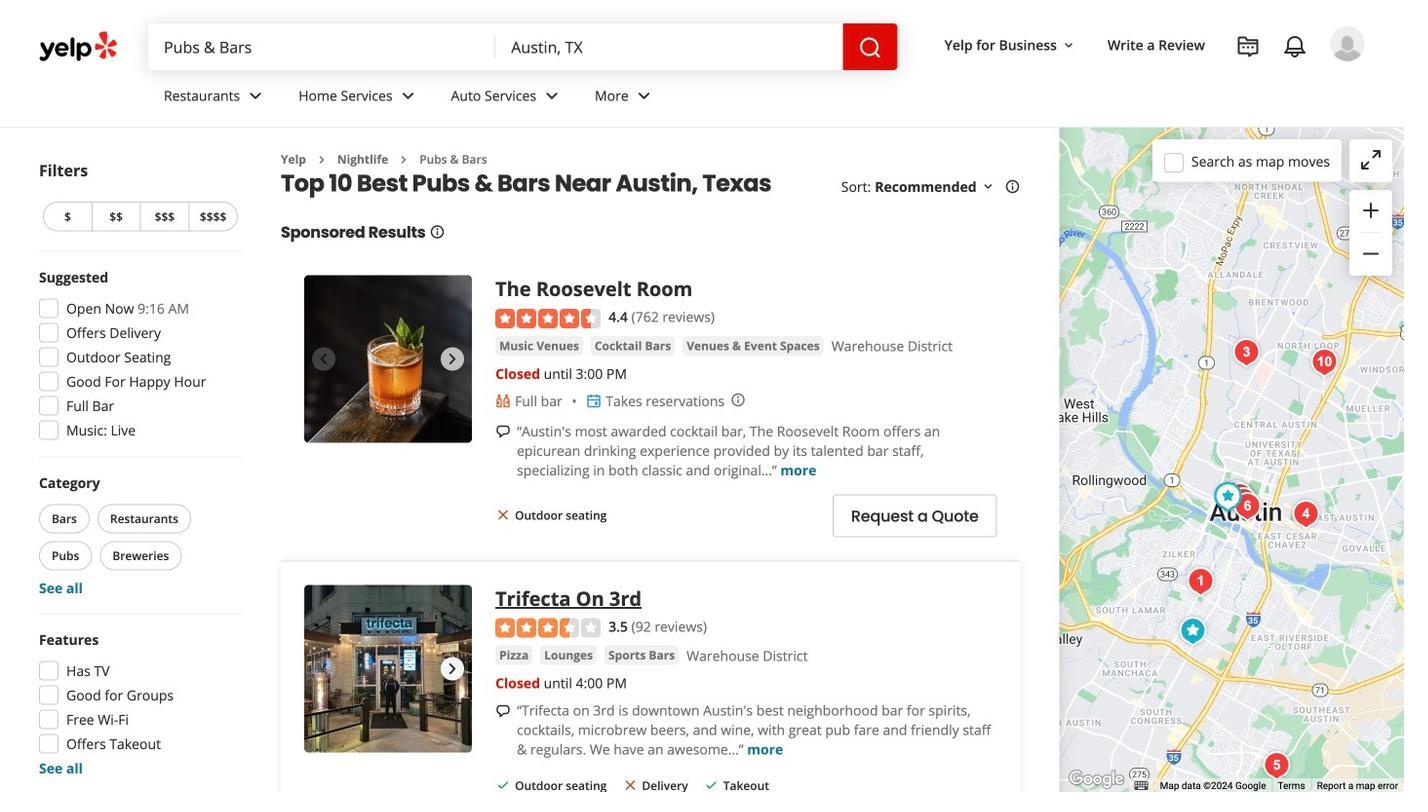Task type: describe. For each thing, give the bounding box(es) containing it.
expand map image
[[1359, 148, 1383, 172]]

google image
[[1064, 767, 1129, 793]]

16 chevron right v2 image
[[314, 152, 329, 168]]

16 speech v2 image
[[495, 704, 511, 720]]

16 close v2 image
[[495, 507, 511, 523]]

kelly's irish pub image
[[1181, 563, 1220, 602]]

next image
[[441, 658, 464, 681]]

none field the address, neighborhood, city, state or zip
[[496, 23, 843, 70]]

zoom out image
[[1359, 242, 1383, 266]]

3.5 star rating image
[[495, 619, 601, 638]]

16 takes reservations v2 image
[[586, 394, 602, 409]]

business categories element
[[148, 70, 1365, 127]]

foxy's proper pub image
[[1228, 488, 1267, 527]]

4.4 star rating image
[[495, 309, 601, 328]]

draught house pub & brewery image
[[1227, 333, 1266, 372]]

16 checkmark v2 image
[[495, 778, 511, 793]]

next image
[[441, 348, 464, 371]]

2 24 chevron down v2 image from the left
[[396, 84, 420, 108]]

16 close v2 image
[[622, 778, 638, 793]]

0 horizontal spatial 16 info v2 image
[[430, 224, 445, 240]]

user actions element
[[929, 24, 1392, 144]]

search image
[[859, 36, 882, 60]]

3 24 chevron down v2 image from the left
[[632, 84, 656, 108]]



Task type: vqa. For each thing, say whether or not it's contained in the screenshot.
Is mo's offering happy hour during covid?'s A:
no



Task type: locate. For each thing, give the bounding box(es) containing it.
1 vertical spatial 16 chevron down v2 image
[[981, 179, 996, 195]]

1 slideshow element from the top
[[304, 275, 472, 443]]

mort subite image
[[1224, 483, 1263, 522]]

16 info v2 image
[[1005, 179, 1020, 195], [430, 224, 445, 240]]

1 24 chevron down v2 image from the left
[[244, 84, 267, 108]]

slideshow element for 3.5 star rating image
[[304, 585, 472, 753]]

group
[[1349, 190, 1392, 276], [33, 268, 242, 446], [35, 473, 242, 598], [33, 630, 242, 779]]

2 slideshow element from the top
[[304, 585, 472, 753]]

2 none field from the left
[[496, 23, 843, 70]]

2 horizontal spatial 24 chevron down v2 image
[[632, 84, 656, 108]]

24 chevron down v2 image down things to do, nail salons, plumbers field
[[244, 84, 267, 108]]

16 chevron down v2 image inside user actions element
[[1061, 38, 1076, 53]]

0 vertical spatial slideshow element
[[304, 275, 472, 443]]

zoom in image
[[1359, 199, 1383, 222]]

trifecta on 3rd image
[[1208, 478, 1247, 517]]

none field things to do, nail salons, plumbers
[[148, 23, 496, 70]]

little drinks lounge image
[[1173, 612, 1212, 651]]

1 horizontal spatial 16 info v2 image
[[1005, 179, 1020, 195]]

the roosevelt room image
[[1217, 476, 1256, 515]]

stag & finch image
[[1257, 747, 1296, 786]]

1 vertical spatial slideshow element
[[304, 585, 472, 753]]

1 vertical spatial 16 info v2 image
[[430, 224, 445, 240]]

16 chevron right v2 image
[[396, 152, 412, 168]]

24 chevron down v2 image
[[244, 84, 267, 108], [396, 84, 420, 108], [632, 84, 656, 108]]

1 horizontal spatial 16 chevron down v2 image
[[1061, 38, 1076, 53]]

0 vertical spatial 16 info v2 image
[[1005, 179, 1020, 195]]

the pub image
[[1220, 478, 1259, 517]]

map region
[[1021, 0, 1404, 793]]

16 full bar v2 image
[[495, 394, 511, 409]]

0 horizontal spatial 24 chevron down v2 image
[[244, 84, 267, 108]]

things to do, nail salons, plumbers text field
[[148, 23, 496, 70]]

24 chevron down v2 image down the address, neighborhood, city, state or zip text box
[[632, 84, 656, 108]]

previous image
[[312, 348, 335, 371]]

0 horizontal spatial 16 chevron down v2 image
[[981, 179, 996, 195]]

16 chevron down v2 image
[[1061, 38, 1076, 53], [981, 179, 996, 195]]

address, neighborhood, city, state or zip text field
[[496, 23, 843, 70]]

None search field
[[148, 23, 898, 70]]

ceci j. image
[[1330, 26, 1365, 61]]

1 none field from the left
[[148, 23, 496, 70]]

previous image
[[312, 658, 335, 681]]

None field
[[148, 23, 496, 70], [496, 23, 843, 70]]

projects image
[[1236, 35, 1260, 59]]

16 speech v2 image
[[495, 424, 511, 440]]

lazarus brewing image
[[1286, 495, 1325, 534]]

info icon image
[[730, 392, 746, 408], [730, 392, 746, 408]]

slideshow element
[[304, 275, 472, 443], [304, 585, 472, 753]]

notifications image
[[1283, 35, 1307, 59]]

24 chevron down v2 image up 16 chevron right v2 image
[[396, 84, 420, 108]]

slideshow element for 4.4 star rating image
[[304, 275, 472, 443]]

lazarus brewing image
[[1305, 343, 1344, 382]]

0 vertical spatial 16 chevron down v2 image
[[1061, 38, 1076, 53]]

16 checkmark v2 image
[[704, 778, 719, 793]]

keyboard shortcuts image
[[1134, 782, 1148, 791]]

1 horizontal spatial 24 chevron down v2 image
[[396, 84, 420, 108]]

24 chevron down v2 image
[[540, 84, 564, 108]]



